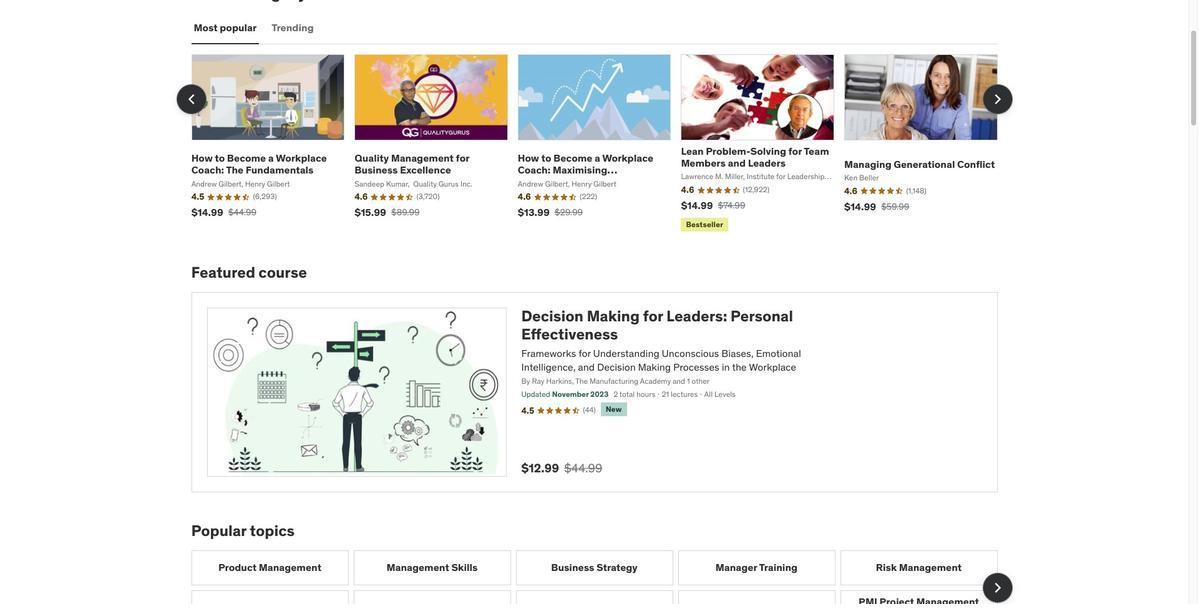 Task type: describe. For each thing, give the bounding box(es) containing it.
topics
[[250, 521, 295, 540]]

in
[[722, 361, 730, 373]]

business strategy
[[551, 561, 638, 574]]

$12.99
[[521, 460, 559, 475]]

solving
[[750, 145, 786, 157]]

decision making for leaders: personal effectiveness frameworks for understanding unconscious biases, emotional intelligence, and decision making processes in the workplace by ray harkins, the manufacturing academy and 1 other
[[521, 306, 801, 386]]

1 horizontal spatial decision
[[597, 361, 636, 373]]

featured course
[[191, 263, 307, 282]]

popular topics
[[191, 521, 295, 540]]

featured
[[191, 263, 255, 282]]

managing generational conflict link
[[844, 158, 995, 170]]

frameworks
[[521, 347, 576, 359]]

lean problem-solving for team members and leaders
[[681, 145, 829, 169]]

biases,
[[721, 347, 754, 359]]

other
[[692, 377, 710, 386]]

$12.99 $44.99
[[521, 460, 602, 475]]

become for fundamentals
[[227, 152, 266, 164]]

managing generational conflict
[[844, 158, 995, 170]]

fundamentals
[[246, 164, 314, 176]]

1
[[687, 377, 690, 386]]

conflict
[[957, 158, 995, 170]]

manager training
[[716, 561, 798, 574]]

1 vertical spatial making
[[638, 361, 671, 373]]

manager training link
[[678, 550, 835, 585]]

the inside decision making for leaders: personal effectiveness frameworks for understanding unconscious biases, emotional intelligence, and decision making processes in the workplace by ray harkins, the manufacturing academy and 1 other
[[575, 377, 588, 386]]

for left leaders:
[[643, 306, 663, 326]]

academy
[[640, 377, 671, 386]]

21 lectures
[[662, 390, 698, 399]]

most
[[194, 21, 218, 34]]

new
[[606, 404, 622, 414]]

to for the
[[215, 152, 225, 164]]

risk
[[876, 561, 897, 574]]

popular
[[220, 21, 257, 34]]

for inside the lean problem-solving for team members and leaders
[[788, 145, 802, 157]]

how for how to become a workplace coach: the fundamentals
[[191, 152, 213, 164]]

workplace for how to become a workplace coach: maximising performance
[[602, 152, 653, 164]]

next image
[[987, 578, 1007, 598]]

updated
[[521, 390, 550, 399]]

problem-
[[706, 145, 750, 157]]

all levels
[[704, 390, 736, 399]]

risk management link
[[840, 550, 997, 585]]

2023
[[590, 390, 608, 399]]

1 vertical spatial and
[[578, 361, 595, 373]]

workplace inside decision making for leaders: personal effectiveness frameworks for understanding unconscious biases, emotional intelligence, and decision making processes in the workplace by ray harkins, the manufacturing academy and 1 other
[[749, 361, 796, 373]]

management left skills
[[387, 561, 449, 574]]

updated november 2023
[[521, 390, 608, 399]]

4.5
[[521, 405, 534, 416]]

coach: for maximising
[[518, 164, 551, 176]]

management skills
[[387, 561, 478, 574]]

excellence
[[400, 164, 451, 176]]

popular
[[191, 521, 246, 540]]

manager
[[716, 561, 757, 574]]

how to become a workplace coach: the fundamentals
[[191, 152, 327, 176]]

become for performance
[[553, 152, 592, 164]]

team
[[804, 145, 829, 157]]

understanding
[[593, 347, 659, 359]]

2 total hours
[[613, 390, 655, 399]]



Task type: locate. For each thing, give the bounding box(es) containing it.
0 vertical spatial the
[[226, 164, 243, 176]]

business left strategy at the bottom of the page
[[551, 561, 594, 574]]

decision up the manufacturing
[[597, 361, 636, 373]]

quality management for business excellence
[[355, 152, 469, 176]]

managing
[[844, 158, 891, 170]]

workplace
[[276, 152, 327, 164], [602, 152, 653, 164], [749, 361, 796, 373]]

2 a from the left
[[595, 152, 600, 164]]

the
[[732, 361, 747, 373]]

0 vertical spatial carousel element
[[176, 54, 1012, 234]]

coach: inside how to become a workplace coach: maximising performance
[[518, 164, 551, 176]]

(44)
[[583, 405, 596, 414]]

emotional
[[756, 347, 801, 359]]

1 horizontal spatial the
[[575, 377, 588, 386]]

workplace for how to become a workplace coach: the fundamentals
[[276, 152, 327, 164]]

making
[[587, 306, 640, 326], [638, 361, 671, 373]]

1 horizontal spatial to
[[541, 152, 551, 164]]

coach: for the
[[191, 164, 224, 176]]

how to become a workplace coach: maximising performance
[[518, 152, 653, 188]]

workplace inside how to become a workplace coach: the fundamentals
[[276, 152, 327, 164]]

manufacturing
[[590, 377, 638, 386]]

2 horizontal spatial workplace
[[749, 361, 796, 373]]

business
[[355, 164, 398, 176], [551, 561, 594, 574]]

training
[[759, 561, 798, 574]]

0 horizontal spatial to
[[215, 152, 225, 164]]

november
[[552, 390, 589, 399]]

business inside business strategy 'link'
[[551, 561, 594, 574]]

1 horizontal spatial how
[[518, 152, 539, 164]]

most popular button
[[191, 13, 259, 43]]

skills
[[451, 561, 478, 574]]

how to become a workplace coach: the fundamentals link
[[191, 152, 327, 176]]

hours
[[637, 390, 655, 399]]

2 coach: from the left
[[518, 164, 551, 176]]

harkins,
[[546, 377, 574, 386]]

0 horizontal spatial the
[[226, 164, 243, 176]]

decision up the frameworks
[[521, 306, 583, 326]]

2
[[613, 390, 618, 399]]

a
[[268, 152, 274, 164], [595, 152, 600, 164]]

carousel element
[[176, 54, 1012, 234], [191, 550, 1012, 604]]

risk management
[[876, 561, 962, 574]]

management for quality
[[391, 152, 454, 164]]

strategy
[[597, 561, 638, 574]]

become inside how to become a workplace coach: maximising performance
[[553, 152, 592, 164]]

making up academy
[[638, 361, 671, 373]]

2 horizontal spatial and
[[728, 157, 746, 169]]

maximising
[[553, 164, 607, 176]]

1 horizontal spatial business
[[551, 561, 594, 574]]

for down effectiveness
[[579, 347, 591, 359]]

generational
[[894, 158, 955, 170]]

the left fundamentals
[[226, 164, 243, 176]]

by
[[521, 377, 530, 386]]

0 horizontal spatial and
[[578, 361, 595, 373]]

leaders
[[748, 157, 786, 169]]

business inside quality management for business excellence
[[355, 164, 398, 176]]

decision
[[521, 306, 583, 326], [597, 361, 636, 373]]

members
[[681, 157, 726, 169]]

1 vertical spatial business
[[551, 561, 594, 574]]

trending
[[272, 21, 314, 34]]

become
[[227, 152, 266, 164], [553, 152, 592, 164]]

previous image
[[181, 89, 201, 109]]

1 horizontal spatial a
[[595, 152, 600, 164]]

2 vertical spatial and
[[673, 377, 685, 386]]

become inside how to become a workplace coach: the fundamentals
[[227, 152, 266, 164]]

business strategy link
[[516, 550, 673, 585]]

and left leaders
[[728, 157, 746, 169]]

0 vertical spatial and
[[728, 157, 746, 169]]

to inside how to become a workplace coach: the fundamentals
[[215, 152, 225, 164]]

for right excellence
[[456, 152, 469, 164]]

course
[[259, 263, 307, 282]]

how for how to become a workplace coach: maximising performance
[[518, 152, 539, 164]]

2 to from the left
[[541, 152, 551, 164]]

performance
[[518, 176, 579, 188]]

1 horizontal spatial workplace
[[602, 152, 653, 164]]

workplace inside how to become a workplace coach: maximising performance
[[602, 152, 653, 164]]

1 to from the left
[[215, 152, 225, 164]]

product
[[218, 561, 257, 574]]

quality
[[355, 152, 389, 164]]

coach:
[[191, 164, 224, 176], [518, 164, 551, 176]]

0 horizontal spatial a
[[268, 152, 274, 164]]

how inside how to become a workplace coach: the fundamentals
[[191, 152, 213, 164]]

all
[[704, 390, 713, 399]]

trending button
[[269, 13, 316, 43]]

0 vertical spatial decision
[[521, 306, 583, 326]]

coach: inside how to become a workplace coach: the fundamentals
[[191, 164, 224, 176]]

for inside quality management for business excellence
[[456, 152, 469, 164]]

total
[[619, 390, 635, 399]]

how
[[191, 152, 213, 164], [518, 152, 539, 164]]

the up november
[[575, 377, 588, 386]]

carousel element containing product management
[[191, 550, 1012, 604]]

unconscious
[[662, 347, 719, 359]]

processes
[[673, 361, 719, 373]]

and inside the lean problem-solving for team members and leaders
[[728, 157, 746, 169]]

$44.99
[[564, 460, 602, 475]]

personal
[[731, 306, 793, 326]]

how up performance
[[518, 152, 539, 164]]

a inside how to become a workplace coach: the fundamentals
[[268, 152, 274, 164]]

next image
[[987, 89, 1007, 109]]

leaders:
[[666, 306, 727, 326]]

and left 1
[[673, 377, 685, 386]]

0 vertical spatial business
[[355, 164, 398, 176]]

carousel element containing lean problem-solving for team members and leaders
[[176, 54, 1012, 234]]

to up performance
[[541, 152, 551, 164]]

0 horizontal spatial decision
[[521, 306, 583, 326]]

intelligence,
[[521, 361, 576, 373]]

0 horizontal spatial workplace
[[276, 152, 327, 164]]

1 horizontal spatial and
[[673, 377, 685, 386]]

1 vertical spatial decision
[[597, 361, 636, 373]]

quality management for business excellence link
[[355, 152, 469, 176]]

for
[[788, 145, 802, 157], [456, 152, 469, 164], [643, 306, 663, 326], [579, 347, 591, 359]]

1 horizontal spatial coach:
[[518, 164, 551, 176]]

1 vertical spatial the
[[575, 377, 588, 386]]

management
[[391, 152, 454, 164], [259, 561, 321, 574], [387, 561, 449, 574], [899, 561, 962, 574]]

business left excellence
[[355, 164, 398, 176]]

the
[[226, 164, 243, 176], [575, 377, 588, 386]]

to for maximising
[[541, 152, 551, 164]]

to inside how to become a workplace coach: maximising performance
[[541, 152, 551, 164]]

lectures
[[671, 390, 698, 399]]

1 vertical spatial carousel element
[[191, 550, 1012, 604]]

levels
[[714, 390, 736, 399]]

management right risk
[[899, 561, 962, 574]]

to
[[215, 152, 225, 164], [541, 152, 551, 164]]

management down topics at the left of the page
[[259, 561, 321, 574]]

for left team
[[788, 145, 802, 157]]

1 horizontal spatial become
[[553, 152, 592, 164]]

lean problem-solving for team members and leaders link
[[681, 145, 829, 169]]

1 how from the left
[[191, 152, 213, 164]]

0 horizontal spatial become
[[227, 152, 266, 164]]

ray
[[532, 377, 544, 386]]

to left fundamentals
[[215, 152, 225, 164]]

management right quality
[[391, 152, 454, 164]]

management for risk
[[899, 561, 962, 574]]

a for the
[[268, 152, 274, 164]]

product management link
[[191, 550, 348, 585]]

1 become from the left
[[227, 152, 266, 164]]

and
[[728, 157, 746, 169], [578, 361, 595, 373], [673, 377, 685, 386]]

effectiveness
[[521, 324, 618, 344]]

the inside how to become a workplace coach: the fundamentals
[[226, 164, 243, 176]]

how inside how to become a workplace coach: maximising performance
[[518, 152, 539, 164]]

a inside how to become a workplace coach: maximising performance
[[595, 152, 600, 164]]

0 horizontal spatial business
[[355, 164, 398, 176]]

management for product
[[259, 561, 321, 574]]

making up understanding
[[587, 306, 640, 326]]

management skills link
[[353, 550, 511, 585]]

most popular
[[194, 21, 257, 34]]

how down previous image
[[191, 152, 213, 164]]

0 horizontal spatial coach:
[[191, 164, 224, 176]]

1 coach: from the left
[[191, 164, 224, 176]]

1 a from the left
[[268, 152, 274, 164]]

a for maximising
[[595, 152, 600, 164]]

lean
[[681, 145, 704, 157]]

0 horizontal spatial how
[[191, 152, 213, 164]]

how to become a workplace coach: maximising performance link
[[518, 152, 653, 188]]

and up 2023 on the bottom
[[578, 361, 595, 373]]

product management
[[218, 561, 321, 574]]

21
[[662, 390, 669, 399]]

management inside quality management for business excellence
[[391, 152, 454, 164]]

2 how from the left
[[518, 152, 539, 164]]

0 vertical spatial making
[[587, 306, 640, 326]]

2 become from the left
[[553, 152, 592, 164]]



Task type: vqa. For each thing, say whether or not it's contained in the screenshot.
AND to the middle
yes



